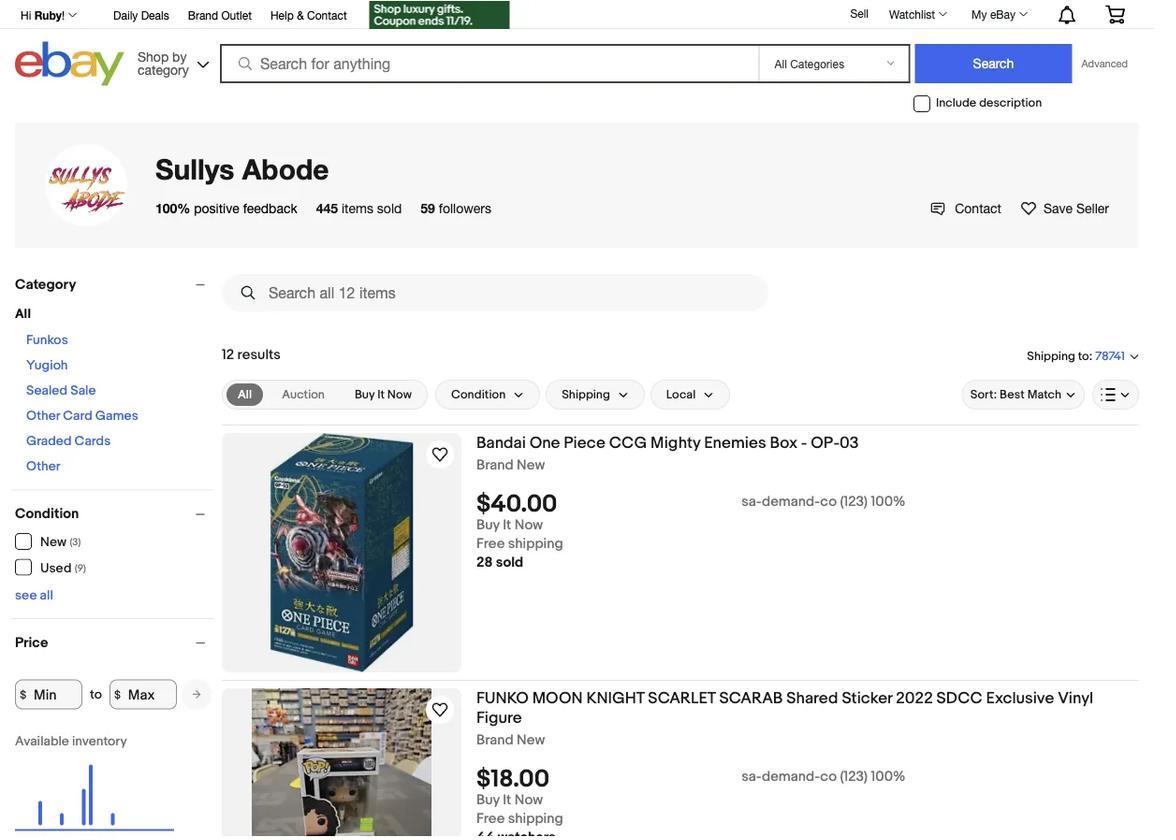 Task type: locate. For each thing, give the bounding box(es) containing it.
auction link
[[271, 384, 336, 406]]

new down figure
[[517, 733, 545, 749]]

other link
[[26, 459, 61, 475]]

03
[[840, 433, 859, 453]]

shipping up match
[[1027, 349, 1076, 364]]

funkos link
[[26, 333, 68, 349]]

funko moon knight scarlet scarab shared sticker 2022 sdcc exclusive vinyl figure image
[[252, 689, 432, 838]]

1 vertical spatial free
[[477, 811, 505, 828]]

0 vertical spatial new
[[517, 457, 545, 474]]

inventory
[[72, 734, 127, 750]]

all inside main content
[[238, 388, 252, 402]]

None submit
[[915, 44, 1072, 83]]

0 vertical spatial shipping
[[1027, 349, 1076, 364]]

it inside the sa-demand-co (123) 100% buy it now free shipping 28 sold
[[503, 517, 511, 534]]

condition button up the (3)
[[15, 506, 213, 523]]

all funkos yugioh sealed sale other card games graded cards other
[[15, 307, 138, 475]]

shipping inside sa-demand-co (123) 100% buy it now free shipping
[[508, 811, 563, 828]]

1 other from the top
[[26, 409, 60, 425]]

0 horizontal spatial shipping
[[562, 388, 610, 402]]

graded
[[26, 434, 72, 450]]

shipping down $18.00
[[508, 811, 563, 828]]

0 vertical spatial (123)
[[840, 494, 868, 511]]

sa- down the "funko moon knight scarlet scarab shared sticker 2022 sdcc exclusive vinyl figure brand new"
[[742, 769, 762, 786]]

1 horizontal spatial $
[[114, 688, 121, 702]]

graph of available inventory between $0 and $1000+ image
[[15, 734, 174, 838]]

1 vertical spatial sold
[[496, 555, 523, 572]]

include description
[[936, 96, 1042, 111]]

0 horizontal spatial contact
[[307, 8, 347, 22]]

1 horizontal spatial shipping
[[1027, 349, 1076, 364]]

100% for $18.00
[[871, 769, 906, 786]]

contact right &
[[307, 8, 347, 22]]

0 horizontal spatial all
[[15, 307, 31, 323]]

:
[[1089, 349, 1093, 364]]

all inside all funkos yugioh sealed sale other card games graded cards other
[[15, 307, 31, 323]]

brand left outlet
[[188, 8, 218, 22]]

demand- down bandai one piece ccg mighty enemies box - op-03 link
[[762, 494, 820, 511]]

new down one
[[517, 457, 545, 474]]

buy right auction on the top left
[[355, 388, 375, 402]]

free down $18.00
[[477, 811, 505, 828]]

condition button up bandai
[[435, 380, 540, 410]]

watch bandai one piece ccg mighty enemies box - op-03 image
[[429, 444, 451, 466]]

bandai
[[477, 433, 526, 453]]

Search for anything text field
[[223, 46, 755, 81]]

auction
[[282, 388, 325, 402]]

all up funkos link
[[15, 307, 31, 323]]

0 vertical spatial demand-
[[762, 494, 820, 511]]

1 vertical spatial demand-
[[762, 769, 820, 786]]

2 vertical spatial new
[[517, 733, 545, 749]]

none submit inside shop by category banner
[[915, 44, 1072, 83]]

co
[[820, 494, 837, 511], [820, 769, 837, 786]]

100% positive feedback
[[155, 200, 297, 216]]

0 horizontal spatial sold
[[377, 200, 402, 216]]

$ up inventory
[[114, 688, 121, 702]]

12 results
[[222, 346, 281, 363]]

sell link
[[842, 7, 877, 20]]

condition button
[[435, 380, 540, 410], [15, 506, 213, 523]]

1 vertical spatial buy
[[477, 517, 500, 534]]

demand- inside the sa-demand-co (123) 100% buy it now free shipping 28 sold
[[762, 494, 820, 511]]

daily
[[113, 8, 138, 22]]

category
[[138, 62, 189, 77]]

100% inside sa-demand-co (123) 100% buy it now free shipping
[[871, 769, 906, 786]]

local
[[666, 388, 696, 402]]

1 horizontal spatial contact
[[955, 200, 1002, 216]]

brand down bandai
[[477, 457, 514, 474]]

sullys abode image
[[45, 144, 127, 227]]

2 vertical spatial buy
[[477, 793, 500, 810]]

it inside sa-demand-co (123) 100% buy it now free shipping
[[503, 793, 511, 810]]

category button
[[15, 276, 213, 293]]

my
[[972, 7, 987, 21]]

shipping inside shipping dropdown button
[[562, 388, 610, 402]]

0 vertical spatial other
[[26, 409, 60, 425]]

condition
[[451, 388, 506, 402], [15, 506, 79, 523]]

2 shipping from the top
[[508, 811, 563, 828]]

1 (123) from the top
[[840, 494, 868, 511]]

main content
[[222, 267, 1139, 838]]

1 vertical spatial it
[[503, 517, 511, 534]]

to
[[1078, 349, 1089, 364], [90, 687, 102, 703]]

100% inside the sa-demand-co (123) 100% buy it now free shipping 28 sold
[[871, 494, 906, 511]]

1 vertical spatial now
[[515, 517, 543, 534]]

2 sa- from the top
[[742, 769, 762, 786]]

sold
[[377, 200, 402, 216], [496, 555, 523, 572]]

1 vertical spatial shipping
[[562, 388, 610, 402]]

bandai one piece ccg mighty enemies box - op-03 heading
[[477, 433, 859, 453]]

contact inside account 'navigation'
[[307, 8, 347, 22]]

shipping to : 78741
[[1027, 349, 1125, 364]]

0 vertical spatial free
[[477, 536, 505, 553]]

brand down figure
[[477, 733, 514, 749]]

free
[[477, 536, 505, 553], [477, 811, 505, 828]]

shipping inside the sa-demand-co (123) 100% buy it now free shipping 28 sold
[[508, 536, 563, 553]]

other down "sealed" on the top left of page
[[26, 409, 60, 425]]

contact left save
[[955, 200, 1002, 216]]

1 co from the top
[[820, 494, 837, 511]]

buy up 28
[[477, 517, 500, 534]]

shipping up piece
[[562, 388, 610, 402]]

1 vertical spatial other
[[26, 459, 61, 475]]

now for $40.00
[[515, 517, 543, 534]]

1 vertical spatial contact
[[955, 200, 1002, 216]]

0 vertical spatial all
[[15, 307, 31, 323]]

sold right 28
[[496, 555, 523, 572]]

co down op-
[[820, 494, 837, 511]]

main content containing $40.00
[[222, 267, 1139, 838]]

(123) inside sa-demand-co (123) 100% buy it now free shipping
[[840, 769, 868, 786]]

funko moon knight scarlet scarab shared sticker 2022 sdcc exclusive vinyl figure heading
[[477, 689, 1094, 728]]

bandai one piece ccg mighty enemies box - op-03 link
[[477, 433, 1139, 457]]

0 vertical spatial condition button
[[435, 380, 540, 410]]

1 vertical spatial sa-
[[742, 769, 762, 786]]

1 vertical spatial all
[[238, 388, 252, 402]]

!
[[62, 8, 65, 22]]

445
[[316, 200, 338, 216]]

0 vertical spatial shipping
[[508, 536, 563, 553]]

buy inside the sa-demand-co (123) 100% buy it now free shipping 28 sold
[[477, 517, 500, 534]]

condition up bandai
[[451, 388, 506, 402]]

1 vertical spatial shipping
[[508, 811, 563, 828]]

0 vertical spatial co
[[820, 494, 837, 511]]

(123) inside the sa-demand-co (123) 100% buy it now free shipping 28 sold
[[840, 494, 868, 511]]

co inside sa-demand-co (123) 100% buy it now free shipping
[[820, 769, 837, 786]]

free up 28
[[477, 536, 505, 553]]

0 vertical spatial it
[[377, 388, 385, 402]]

it down figure
[[503, 793, 511, 810]]

shipping down $40.00
[[508, 536, 563, 553]]

0 vertical spatial to
[[1078, 349, 1089, 364]]

condition inside dropdown button
[[451, 388, 506, 402]]

buy it now
[[355, 388, 412, 402]]

0 horizontal spatial $
[[20, 688, 26, 702]]

0 horizontal spatial condition button
[[15, 506, 213, 523]]

new inside the "funko moon knight scarlet scarab shared sticker 2022 sdcc exclusive vinyl figure brand new"
[[517, 733, 545, 749]]

78741
[[1096, 350, 1125, 364]]

my ebay
[[972, 7, 1016, 21]]

box
[[770, 433, 798, 453]]

shipping inside shipping to : 78741
[[1027, 349, 1076, 364]]

1 horizontal spatial all
[[238, 388, 252, 402]]

2 vertical spatial now
[[515, 793, 543, 810]]

shop by category banner
[[10, 0, 1139, 91]]

sa- inside sa-demand-co (123) 100% buy it now free shipping
[[742, 769, 762, 786]]

deals
[[141, 8, 169, 22]]

(123)
[[840, 494, 868, 511], [840, 769, 868, 786]]

(123) down 03
[[840, 494, 868, 511]]

0 vertical spatial condition
[[451, 388, 506, 402]]

to left maximum value in $ text box
[[90, 687, 102, 703]]

items
[[342, 200, 374, 216]]

1 horizontal spatial condition
[[451, 388, 506, 402]]

buy
[[355, 388, 375, 402], [477, 517, 500, 534], [477, 793, 500, 810]]

help & contact
[[270, 8, 347, 22]]

feedback
[[243, 200, 297, 216]]

2 (123) from the top
[[840, 769, 868, 786]]

it for $40.00
[[503, 517, 511, 534]]

2 vertical spatial 100%
[[871, 769, 906, 786]]

now for $18.00
[[515, 793, 543, 810]]

sa- inside the sa-demand-co (123) 100% buy it now free shipping 28 sold
[[742, 494, 762, 511]]

demand- down the "funko moon knight scarlet scarab shared sticker 2022 sdcc exclusive vinyl figure brand new"
[[762, 769, 820, 786]]

all for all
[[238, 388, 252, 402]]

account navigation
[[10, 0, 1139, 31]]

shipping for shipping to : 78741
[[1027, 349, 1076, 364]]

see all button
[[15, 588, 53, 604]]

to left 78741
[[1078, 349, 1089, 364]]

(123) for $40.00
[[840, 494, 868, 511]]

now inside buy it now link
[[387, 388, 412, 402]]

1 sa- from the top
[[742, 494, 762, 511]]

0 vertical spatial sa-
[[742, 494, 762, 511]]

now inside the sa-demand-co (123) 100% buy it now free shipping 28 sold
[[515, 517, 543, 534]]

0 horizontal spatial to
[[90, 687, 102, 703]]

sold right items
[[377, 200, 402, 216]]

vinyl
[[1058, 689, 1094, 709]]

other down 'graded'
[[26, 459, 61, 475]]

one
[[530, 433, 560, 453]]

0 vertical spatial brand
[[188, 8, 218, 22]]

1 demand- from the top
[[762, 494, 820, 511]]

shipping
[[508, 536, 563, 553], [508, 811, 563, 828]]

all down 12 results
[[238, 388, 252, 402]]

co down funko moon knight scarlet scarab shared sticker 2022 sdcc exclusive vinyl figure link
[[820, 769, 837, 786]]

free inside sa-demand-co (123) 100% buy it now free shipping
[[477, 811, 505, 828]]

all for all funkos yugioh sealed sale other card games graded cards other
[[15, 307, 31, 323]]

buy inside sa-demand-co (123) 100% buy it now free shipping
[[477, 793, 500, 810]]

1 free from the top
[[477, 536, 505, 553]]

watchlist
[[889, 7, 935, 21]]

sold inside the sa-demand-co (123) 100% buy it now free shipping 28 sold
[[496, 555, 523, 572]]

1 vertical spatial condition button
[[15, 506, 213, 523]]

1 shipping from the top
[[508, 536, 563, 553]]

2 free from the top
[[477, 811, 505, 828]]

shipping
[[1027, 349, 1076, 364], [562, 388, 610, 402]]

other
[[26, 409, 60, 425], [26, 459, 61, 475]]

now inside sa-demand-co (123) 100% buy it now free shipping
[[515, 793, 543, 810]]

price
[[15, 635, 48, 652]]

save seller
[[1044, 200, 1109, 216]]

graded cards link
[[26, 434, 111, 450]]

0 vertical spatial buy
[[355, 388, 375, 402]]

0 horizontal spatial condition
[[15, 506, 79, 523]]

1 vertical spatial brand
[[477, 457, 514, 474]]

0 vertical spatial now
[[387, 388, 412, 402]]

now
[[387, 388, 412, 402], [515, 517, 543, 534], [515, 793, 543, 810]]

1 horizontal spatial sold
[[496, 555, 523, 572]]

12
[[222, 346, 234, 363]]

$
[[20, 688, 26, 702], [114, 688, 121, 702]]

piece
[[564, 433, 606, 453]]

1 horizontal spatial to
[[1078, 349, 1089, 364]]

free inside the sa-demand-co (123) 100% buy it now free shipping 28 sold
[[477, 536, 505, 553]]

shop by category button
[[129, 42, 213, 82]]

brand
[[188, 8, 218, 22], [477, 457, 514, 474], [477, 733, 514, 749]]

buy down figure
[[477, 793, 500, 810]]

2 vertical spatial brand
[[477, 733, 514, 749]]

0 vertical spatial contact
[[307, 8, 347, 22]]

Minimum Value in $ text field
[[15, 680, 82, 710]]

2 co from the top
[[820, 769, 837, 786]]

(123) down the sticker
[[840, 769, 868, 786]]

sa- down enemies
[[742, 494, 762, 511]]

seller
[[1077, 200, 1109, 216]]

1 horizontal spatial condition button
[[435, 380, 540, 410]]

28
[[477, 555, 493, 572]]

to inside shipping to : 78741
[[1078, 349, 1089, 364]]

1 vertical spatial (123)
[[840, 769, 868, 786]]

1 vertical spatial condition
[[15, 506, 79, 523]]

1 vertical spatial 100%
[[871, 494, 906, 511]]

1 vertical spatial co
[[820, 769, 837, 786]]

2 demand- from the top
[[762, 769, 820, 786]]

1 $ from the left
[[20, 688, 26, 702]]

ebay
[[990, 7, 1016, 21]]

$ up available
[[20, 688, 26, 702]]

condition up new (3)
[[15, 506, 79, 523]]

co inside the sa-demand-co (123) 100% buy it now free shipping 28 sold
[[820, 494, 837, 511]]

2 $ from the left
[[114, 688, 121, 702]]

it down bandai
[[503, 517, 511, 534]]

help
[[270, 8, 294, 22]]

by
[[172, 49, 187, 64]]

demand- inside sa-demand-co (123) 100% buy it now free shipping
[[762, 769, 820, 786]]

it right the auction link
[[377, 388, 385, 402]]

new left the (3)
[[40, 535, 67, 551]]

2 vertical spatial it
[[503, 793, 511, 810]]

brand inside the "funko moon knight scarlet scarab shared sticker 2022 sdcc exclusive vinyl figure brand new"
[[477, 733, 514, 749]]

free for $18.00
[[477, 811, 505, 828]]



Task type: describe. For each thing, give the bounding box(es) containing it.
shipping for shipping
[[562, 388, 610, 402]]

Maximum Value in $ text field
[[109, 680, 177, 710]]

sa-demand-co (123) 100% buy it now free shipping 28 sold
[[477, 494, 906, 572]]

cards
[[75, 434, 111, 450]]

followers
[[439, 200, 491, 216]]

shipping button
[[546, 380, 645, 410]]

other card games link
[[26, 409, 138, 425]]

contact link
[[931, 200, 1002, 216]]

$18.00
[[477, 766, 550, 795]]

mighty
[[651, 433, 701, 453]]

sticker
[[842, 689, 893, 709]]

watch funko moon knight scarlet scarab shared sticker 2022 sdcc exclusive vinyl figure image
[[429, 699, 451, 722]]

new (3)
[[40, 535, 81, 551]]

demand- for $18.00
[[762, 769, 820, 786]]

brand outlet link
[[188, 6, 252, 26]]

sa- for $40.00
[[742, 494, 762, 511]]

hi ruby !
[[21, 8, 65, 22]]

local button
[[650, 380, 730, 410]]

(3)
[[70, 537, 81, 549]]

shop
[[138, 49, 169, 64]]

available inventory
[[15, 734, 127, 750]]

sdcc
[[937, 689, 983, 709]]

hi
[[21, 8, 31, 22]]

exclusive
[[986, 689, 1054, 709]]

knight
[[586, 689, 645, 709]]

your shopping cart image
[[1105, 5, 1126, 24]]

get the coupon image
[[370, 1, 510, 29]]

positive
[[194, 200, 239, 216]]

available
[[15, 734, 69, 750]]

sort: best match button
[[962, 380, 1085, 410]]

bandai one piece ccg mighty enemies box - op-03 brand new
[[477, 433, 859, 474]]

scarab
[[719, 689, 783, 709]]

description
[[979, 96, 1042, 111]]

daily deals link
[[113, 6, 169, 26]]

-
[[801, 433, 807, 453]]

$40.00
[[477, 491, 557, 520]]

0 vertical spatial sold
[[377, 200, 402, 216]]

new inside bandai one piece ccg mighty enemies box - op-03 brand new
[[517, 457, 545, 474]]

buy for $40.00
[[477, 517, 500, 534]]

1 vertical spatial to
[[90, 687, 102, 703]]

2 other from the top
[[26, 459, 61, 475]]

used (9)
[[40, 561, 86, 577]]

ruby
[[34, 8, 62, 22]]

sa- for $18.00
[[742, 769, 762, 786]]

all link
[[227, 384, 263, 406]]

see all
[[15, 588, 53, 604]]

ccg
[[609, 433, 647, 453]]

59 followers
[[421, 200, 491, 216]]

shipping for $40.00
[[508, 536, 563, 553]]

funko
[[477, 689, 529, 709]]

price button
[[15, 635, 213, 652]]

shared
[[787, 689, 838, 709]]

sullys abode
[[155, 152, 329, 186]]

Search all 12 items field
[[222, 274, 769, 312]]

scarlet
[[648, 689, 716, 709]]

&
[[297, 8, 304, 22]]

funko moon knight scarlet scarab shared sticker 2022 sdcc exclusive vinyl figure brand new
[[477, 689, 1094, 749]]

figure
[[477, 709, 522, 728]]

sealed
[[26, 383, 68, 399]]

(9)
[[75, 563, 86, 575]]

445 items sold
[[316, 200, 402, 216]]

1 vertical spatial new
[[40, 535, 67, 551]]

funkos
[[26, 333, 68, 349]]

sort: best match
[[971, 388, 1062, 402]]

59
[[421, 200, 435, 216]]

shipping for $18.00
[[508, 811, 563, 828]]

enemies
[[704, 433, 766, 453]]

buy it now link
[[344, 384, 423, 406]]

brand inside bandai one piece ccg mighty enemies box - op-03 brand new
[[477, 457, 514, 474]]

free for $40.00
[[477, 536, 505, 553]]

watchlist link
[[879, 3, 956, 25]]

advanced
[[1082, 58, 1128, 70]]

card
[[63, 409, 92, 425]]

sort:
[[971, 388, 997, 402]]

$ for maximum value in $ text box
[[114, 688, 121, 702]]

co for $18.00
[[820, 769, 837, 786]]

shop by category
[[138, 49, 189, 77]]

sullys
[[155, 152, 234, 186]]

listing options selector. list view selected. image
[[1101, 388, 1131, 403]]

games
[[95, 409, 138, 425]]

demand- for $40.00
[[762, 494, 820, 511]]

All selected text field
[[238, 387, 252, 404]]

yugioh
[[26, 358, 68, 374]]

sealed sale link
[[26, 383, 96, 399]]

save seller button
[[1020, 198, 1109, 218]]

brand outlet
[[188, 8, 252, 22]]

op-
[[811, 433, 840, 453]]

category
[[15, 276, 76, 293]]

sullys abode link
[[155, 152, 329, 186]]

brand inside account 'navigation'
[[188, 8, 218, 22]]

daily deals
[[113, 8, 169, 22]]

0 vertical spatial 100%
[[155, 200, 190, 216]]

sa-demand-co (123) 100% buy it now free shipping
[[477, 769, 906, 828]]

condition for the right condition dropdown button
[[451, 388, 506, 402]]

(123) for $18.00
[[840, 769, 868, 786]]

100% for $40.00
[[871, 494, 906, 511]]

sale
[[70, 383, 96, 399]]

condition for the bottom condition dropdown button
[[15, 506, 79, 523]]

best
[[1000, 388, 1025, 402]]

co for $40.00
[[820, 494, 837, 511]]

yugioh link
[[26, 358, 68, 374]]

buy for $18.00
[[477, 793, 500, 810]]

save
[[1044, 200, 1073, 216]]

sell
[[850, 7, 869, 20]]

used
[[40, 561, 72, 577]]

results
[[237, 346, 281, 363]]

bandai one piece ccg mighty enemies box - op-03 image
[[222, 433, 462, 673]]

$ for minimum value in $ text box
[[20, 688, 26, 702]]

match
[[1028, 388, 1062, 402]]

it for $18.00
[[503, 793, 511, 810]]



Task type: vqa. For each thing, say whether or not it's contained in the screenshot.
100% in SA-DEMAND-CO (123) 100% BUY IT NOW FREE SHIPPING 28 SOLD
yes



